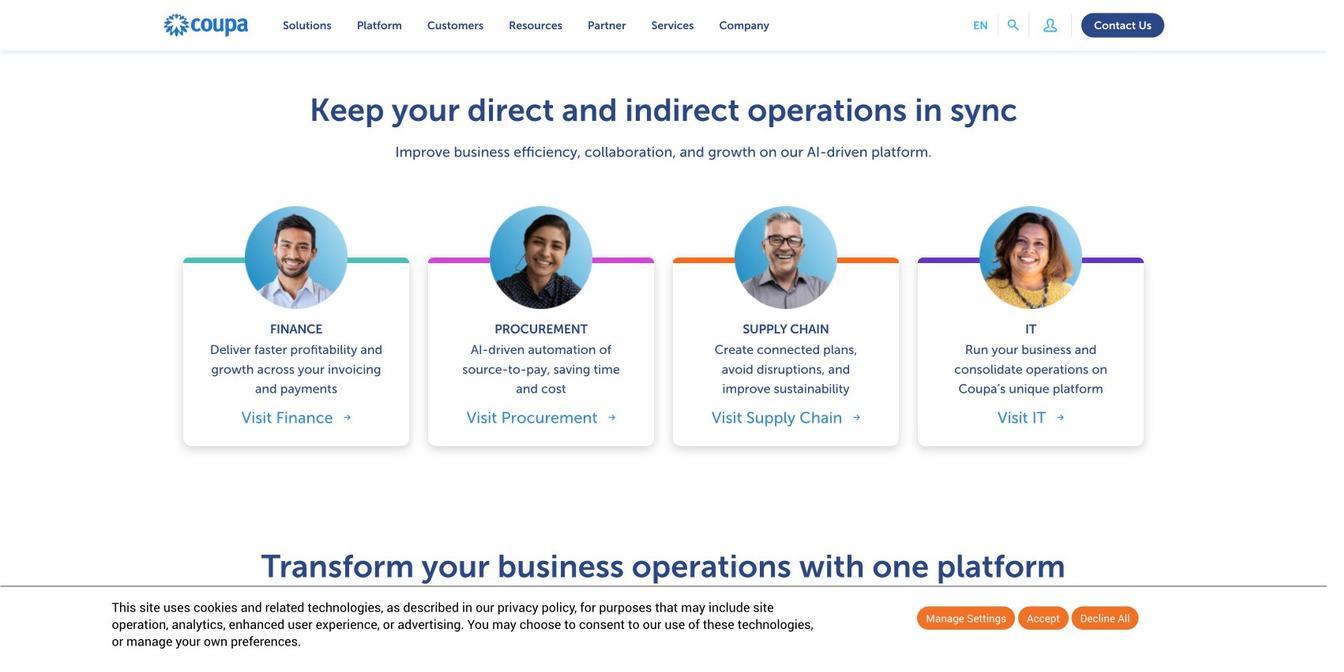 Task type: locate. For each thing, give the bounding box(es) containing it.
platform_user_centric image
[[1039, 14, 1062, 37]]

3 headshot of staff member image from the left
[[980, 206, 1083, 309]]

2 headshot of staff member image from the left
[[735, 206, 838, 309]]

headshot staff member image
[[245, 206, 348, 309]]

2 horizontal spatial headshot of staff member image
[[980, 206, 1083, 309]]

mag glass image
[[1008, 20, 1019, 31]]

1 horizontal spatial headshot of staff member image
[[735, 206, 838, 309]]

0 horizontal spatial headshot of staff member image
[[490, 206, 593, 309]]

home image
[[163, 13, 250, 38]]

1 headshot of staff member image from the left
[[490, 206, 593, 309]]

headshot of staff member image
[[490, 206, 593, 309], [735, 206, 838, 309], [980, 206, 1083, 309]]



Task type: vqa. For each thing, say whether or not it's contained in the screenshot.
Facebook icon
no



